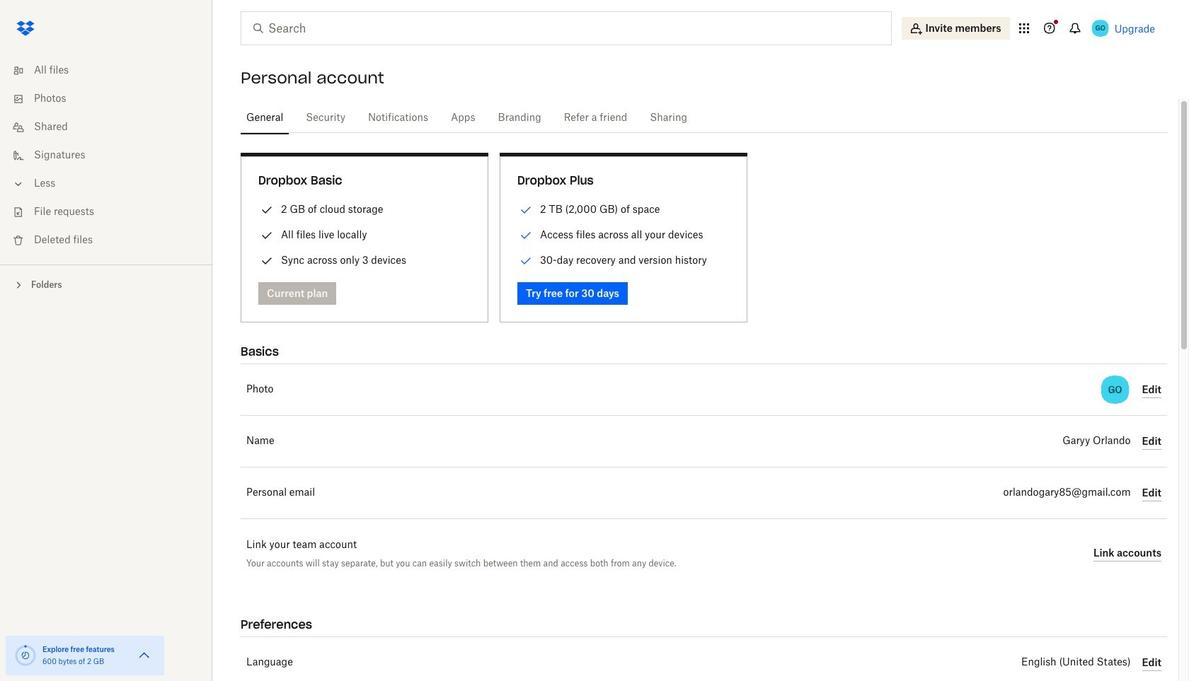 Task type: describe. For each thing, give the bounding box(es) containing it.
less image
[[11, 177, 25, 191]]

Search text field
[[268, 20, 863, 37]]

1 recommended image from the top
[[518, 227, 535, 244]]

recommended image
[[518, 202, 535, 219]]



Task type: locate. For each thing, give the bounding box(es) containing it.
quota usage image
[[14, 645, 37, 668]]

quota usage progress bar
[[14, 645, 37, 668]]

dropbox image
[[11, 14, 40, 42]]

1 vertical spatial recommended image
[[518, 253, 535, 270]]

recommended image
[[518, 227, 535, 244], [518, 253, 535, 270]]

2 recommended image from the top
[[518, 253, 535, 270]]

tab list
[[241, 99, 1168, 135]]

0 vertical spatial recommended image
[[518, 227, 535, 244]]

list
[[0, 48, 212, 265]]



Task type: vqa. For each thing, say whether or not it's contained in the screenshot.
deleted files to the bottom
no



